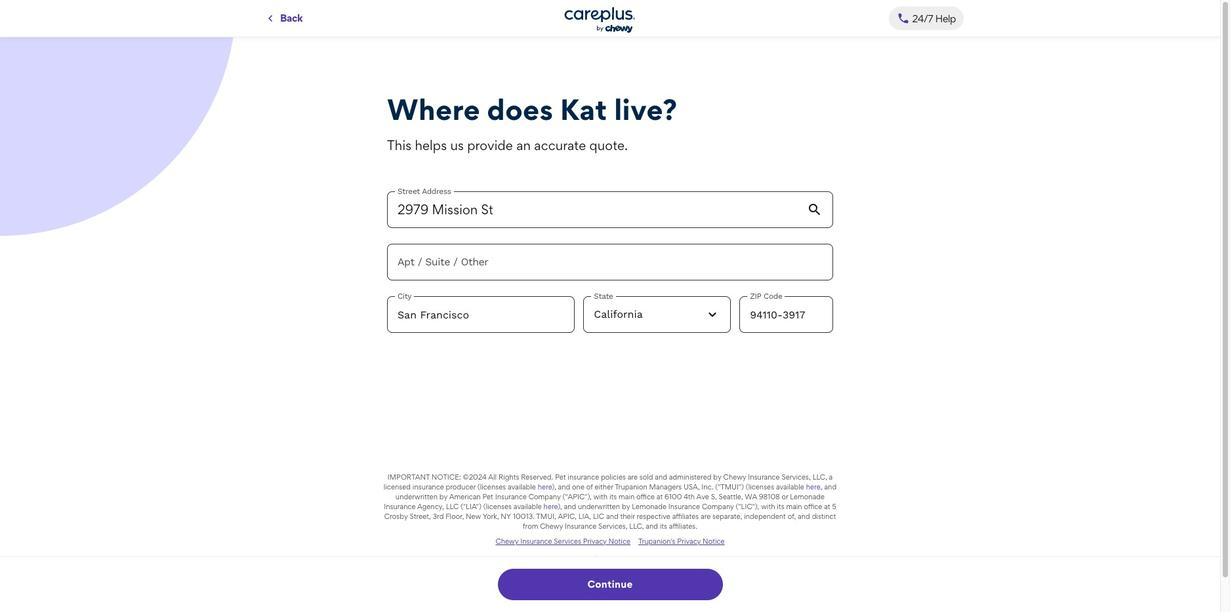 Task type: describe. For each thing, give the bounding box(es) containing it.
of,
[[788, 512, 796, 522]]

24/7 help button
[[889, 7, 964, 30]]

licensed
[[384, 483, 411, 492]]

2 horizontal spatial its
[[777, 503, 784, 512]]

back
[[280, 12, 303, 24]]

and up apic,
[[564, 503, 576, 512]]

either
[[595, 483, 613, 492]]

all
[[488, 473, 497, 482]]

american
[[449, 493, 481, 502]]

company inside , and underwritten by american pet insurance company ("apic"), with its main office at 6100 4th ave s, seattle, wa 98108 or lemonade insurance agency, llc ("lia") (licenses available
[[529, 493, 561, 502]]

and right the lic
[[606, 512, 618, 522]]

reserved.
[[521, 473, 553, 482]]

here ), and one of either trupanion managers usa, inc. ("tmui") (licenses available here
[[538, 483, 821, 492]]

services, inside the all rights reserved. pet insurance policies are sold and administered by chewy insurance services, llc, a licensed insurance producer (licenses available
[[782, 473, 811, 482]]

here for here ), and one of either trupanion managers usa, inc. ("tmui") (licenses available here
[[538, 483, 552, 492]]

respective
[[637, 512, 670, 522]]

3rd
[[433, 512, 444, 522]]

kat
[[560, 92, 607, 127]]

an
[[516, 138, 531, 154]]

and right of,
[[798, 512, 810, 522]]

by for floor,
[[622, 503, 630, 512]]

pet inside the all rights reserved. pet insurance policies are sold and administered by chewy insurance services, llc, a licensed insurance producer (licenses available
[[555, 473, 566, 482]]

a
[[829, 473, 833, 482]]

and down respective
[[646, 522, 658, 531]]

llc
[[446, 503, 459, 512]]

lemonade's
[[566, 555, 605, 564]]

floor,
[[446, 512, 464, 522]]

lia,
[[578, 512, 591, 522]]

chewy health insurance careplus logo image
[[564, 7, 635, 32]]

services
[[554, 537, 581, 546]]

tmui,
[[536, 512, 556, 522]]

quote.
[[589, 138, 628, 154]]

continue
[[587, 579, 633, 591]]

6100
[[665, 493, 682, 502]]

company inside '), and underwritten by lemonade insurance company ("lic"), with its main office at 5 crosby street, 3rd floor, new york, ny 10013. tmui, apic, lia, lic and their respective affiliates are separate, independent of, and distinct from chewy insurance services, llc, and its affiliates.'
[[702, 503, 734, 512]]

or
[[782, 493, 788, 502]]

insurance down "lia,"
[[565, 522, 597, 531]]

and left one
[[558, 483, 570, 492]]

, and underwritten by american pet insurance company ("apic"), with its main office at 6100 4th ave s, seattle, wa 98108 or lemonade insurance agency, llc ("lia") (licenses available
[[384, 483, 837, 512]]

by for s,
[[439, 493, 448, 502]]

services, inside '), and underwritten by lemonade insurance company ("lic"), with its main office at 5 crosby street, 3rd floor, new york, ny 10013. tmui, apic, lia, lic and their respective affiliates are separate, independent of, and distinct from chewy insurance services, llc, and its affiliates.'
[[598, 522, 628, 531]]

insurance up crosby
[[384, 503, 416, 512]]

does
[[487, 92, 553, 127]]

rights
[[499, 473, 519, 482]]

distinct
[[812, 512, 836, 522]]

("lia")
[[461, 503, 481, 512]]

©
[[463, 473, 469, 482]]

of
[[586, 483, 593, 492]]

trupanion
[[615, 483, 647, 492]]

with inside , and underwritten by american pet insurance company ("apic"), with its main office at 6100 4th ave s, seattle, wa 98108 or lemonade insurance agency, llc ("lia") (licenses available
[[594, 493, 608, 502]]

trupanion's privacy notice
[[638, 537, 725, 546]]

here for here
[[544, 503, 558, 512]]

0 vertical spatial ),
[[552, 483, 556, 492]]

here link up tmui,
[[544, 503, 558, 512]]

ny
[[501, 512, 511, 522]]

available up or
[[776, 483, 804, 492]]

lemonade inside '), and underwritten by lemonade insurance company ("lic"), with its main office at 5 crosby street, 3rd floor, new york, ny 10013. tmui, apic, lia, lic and their respective affiliates are separate, independent of, and distinct from chewy insurance services, llc, and its affiliates.'
[[632, 503, 667, 512]]

from
[[523, 522, 538, 531]]

chewy insurance services privacy notice link
[[496, 537, 630, 547]]

24/7 help
[[912, 12, 956, 25]]

provide
[[467, 138, 513, 154]]

underwritten for lia,
[[578, 503, 620, 512]]

lemonade inside , and underwritten by american pet insurance company ("apic"), with its main office at 6100 4th ave s, seattle, wa 98108 or lemonade insurance agency, llc ("lia") (licenses available
[[790, 493, 825, 502]]

where does kat live?
[[387, 92, 677, 127]]

at inside '), and underwritten by lemonade insurance company ("lic"), with its main office at 5 crosby street, 3rd floor, new york, ny 10013. tmui, apic, lia, lic and their respective affiliates are separate, independent of, and distinct from chewy insurance services, llc, and its affiliates.'
[[824, 503, 830, 512]]

and inside , and underwritten by american pet insurance company ("apic"), with its main office at 6100 4th ave s, seattle, wa 98108 or lemonade insurance agency, llc ("lia") (licenses available
[[824, 483, 837, 492]]

affiliates
[[672, 512, 699, 522]]

s,
[[711, 493, 717, 502]]

privacy for trupanion's privacy notice
[[677, 537, 701, 546]]

llc, inside the all rights reserved. pet insurance policies are sold and administered by chewy insurance services, llc, a licensed insurance producer (licenses available
[[813, 473, 827, 482]]

pet inside , and underwritten by american pet insurance company ("apic"), with its main office at 6100 4th ave s, seattle, wa 98108 or lemonade insurance agency, llc ("lia") (licenses available
[[483, 493, 493, 502]]

administered
[[669, 473, 711, 482]]

continue button
[[498, 569, 723, 601]]

and inside the all rights reserved. pet insurance policies are sold and administered by chewy insurance services, llc, a licensed insurance producer (licenses available
[[655, 473, 667, 482]]

policies
[[601, 473, 626, 482]]

inc.
[[702, 483, 713, 492]]

), and underwritten by lemonade insurance company ("lic"), with its main office at 5 crosby street, 3rd floor, new york, ny 10013. tmui, apic, lia, lic and their respective affiliates are separate, independent of, and distinct from chewy insurance services, llc, and its affiliates.
[[384, 503, 836, 531]]



Task type: vqa. For each thing, say whether or not it's contained in the screenshot.
provide
yes



Task type: locate. For each thing, give the bounding box(es) containing it.
usa,
[[684, 483, 700, 492]]

available down rights
[[508, 483, 536, 492]]

here
[[538, 483, 552, 492], [806, 483, 821, 492], [544, 503, 558, 512]]

notice inside 'link'
[[632, 555, 654, 564]]

llc, inside '), and underwritten by lemonade insurance company ("lic"), with its main office at 5 crosby street, 3rd floor, new york, ny 10013. tmui, apic, lia, lic and their respective affiliates are separate, independent of, and distinct from chewy insurance services, llc, and its affiliates.'
[[629, 522, 644, 531]]

are down ave at bottom right
[[701, 512, 711, 522]]

by inside the all rights reserved. pet insurance policies are sold and administered by chewy insurance services, llc, a licensed insurance producer (licenses available
[[713, 473, 721, 482]]

here link down the "reserved."
[[538, 483, 552, 492]]

back button
[[257, 7, 311, 30]]

at inside , and underwritten by american pet insurance company ("apic"), with its main office at 6100 4th ave s, seattle, wa 98108 or lemonade insurance agency, llc ("lia") (licenses available
[[657, 493, 663, 502]]

privacy inside 'link'
[[607, 555, 631, 564]]

pet right the "reserved."
[[555, 473, 566, 482]]

),
[[552, 483, 556, 492], [558, 503, 562, 512]]

notice for trupanion's privacy notice
[[703, 537, 725, 546]]

privacy for lemonade's privacy notice
[[607, 555, 631, 564]]

office inside '), and underwritten by lemonade insurance company ("lic"), with its main office at 5 crosby street, 3rd floor, new york, ny 10013. tmui, apic, lia, lic and their respective affiliates are separate, independent of, and distinct from chewy insurance services, llc, and its affiliates.'
[[804, 503, 822, 512]]

2 vertical spatial by
[[622, 503, 630, 512]]

1 vertical spatial underwritten
[[578, 503, 620, 512]]

producer
[[446, 483, 476, 492]]

1 horizontal spatial with
[[761, 503, 775, 512]]

llc,
[[813, 473, 827, 482], [629, 522, 644, 531]]

0 horizontal spatial lemonade
[[632, 503, 667, 512]]

notice up 'lemonade's privacy notice'
[[608, 537, 630, 546]]

privacy
[[583, 537, 607, 546], [677, 537, 701, 546], [607, 555, 631, 564]]

0 vertical spatial main
[[619, 493, 635, 502]]

1 vertical spatial chewy
[[540, 522, 563, 531]]

company up tmui,
[[529, 493, 561, 502]]

0 horizontal spatial privacy
[[583, 537, 607, 546]]

1 horizontal spatial pet
[[555, 473, 566, 482]]

chewy down tmui,
[[540, 522, 563, 531]]

0 horizontal spatial with
[[594, 493, 608, 502]]

here up distinct
[[806, 483, 821, 492]]

2 horizontal spatial privacy
[[677, 537, 701, 546]]

0 horizontal spatial company
[[529, 493, 561, 502]]

this
[[387, 138, 412, 154]]

2024
[[469, 473, 487, 482]]

0 vertical spatial services,
[[782, 473, 811, 482]]

None text field
[[387, 192, 833, 228], [387, 297, 574, 333], [740, 297, 833, 333], [387, 192, 833, 228], [387, 297, 574, 333], [740, 297, 833, 333]]

notice for lemonade's privacy notice
[[632, 555, 654, 564]]

llc, up ,
[[813, 473, 827, 482]]

lemonade down ,
[[790, 493, 825, 502]]

available up 10013.
[[514, 503, 542, 512]]

chewy inside '), and underwritten by lemonade insurance company ("lic"), with its main office at 5 crosby street, 3rd floor, new york, ny 10013. tmui, apic, lia, lic and their respective affiliates are separate, independent of, and distinct from chewy insurance services, llc, and its affiliates.'
[[540, 522, 563, 531]]

by up inc.
[[713, 473, 721, 482]]

chewy inside the all rights reserved. pet insurance policies are sold and administered by chewy insurance services, llc, a licensed insurance producer (licenses available
[[723, 473, 746, 482]]

lic
[[593, 512, 604, 522]]

office
[[636, 493, 655, 502], [804, 503, 822, 512]]

10013.
[[513, 512, 535, 522]]

0 horizontal spatial office
[[636, 493, 655, 502]]

chewy inside chewy insurance services privacy notice link
[[496, 537, 519, 546]]

insurance inside the all rights reserved. pet insurance policies are sold and administered by chewy insurance services, llc, a licensed insurance producer (licenses available
[[748, 473, 780, 482]]

its
[[609, 493, 617, 502], [777, 503, 784, 512], [660, 522, 667, 531]]

by up their
[[622, 503, 630, 512]]

helps
[[415, 138, 447, 154]]

), down the "reserved."
[[552, 483, 556, 492]]

underwritten
[[396, 493, 438, 502], [578, 503, 620, 512]]

0 vertical spatial its
[[609, 493, 617, 502]]

agency,
[[417, 503, 444, 512]]

(licenses down all
[[477, 483, 506, 492]]

0 vertical spatial pet
[[555, 473, 566, 482]]

1 horizontal spatial are
[[701, 512, 711, 522]]

by up llc
[[439, 493, 448, 502]]

), up apic,
[[558, 503, 562, 512]]

available inside the all rights reserved. pet insurance policies are sold and administered by chewy insurance services, llc, a licensed insurance producer (licenses available
[[508, 483, 536, 492]]

insurance
[[748, 473, 780, 482], [495, 493, 527, 502], [384, 503, 416, 512], [668, 503, 700, 512], [565, 522, 597, 531], [520, 537, 552, 546]]

by inside , and underwritten by american pet insurance company ("apic"), with its main office at 6100 4th ave s, seattle, wa 98108 or lemonade insurance agency, llc ("lia") (licenses available
[[439, 493, 448, 502]]

1 horizontal spatial ),
[[558, 503, 562, 512]]

main inside '), and underwritten by lemonade insurance company ("lic"), with its main office at 5 crosby street, 3rd floor, new york, ny 10013. tmui, apic, lia, lic and their respective affiliates are separate, independent of, and distinct from chewy insurance services, llc, and its affiliates.'
[[786, 503, 802, 512]]

its inside , and underwritten by american pet insurance company ("apic"), with its main office at 6100 4th ave s, seattle, wa 98108 or lemonade insurance agency, llc ("lia") (licenses available
[[609, 493, 617, 502]]

1 vertical spatial pet
[[483, 493, 493, 502]]

here link
[[538, 483, 552, 492], [806, 483, 821, 492], [544, 503, 558, 512]]

are inside '), and underwritten by lemonade insurance company ("lic"), with its main office at 5 crosby street, 3rd floor, new york, ny 10013. tmui, apic, lia, lic and their respective affiliates are separate, independent of, and distinct from chewy insurance services, llc, and its affiliates.'
[[701, 512, 711, 522]]

0 vertical spatial lemonade
[[790, 493, 825, 502]]

2 horizontal spatial chewy
[[723, 473, 746, 482]]

("apic"),
[[563, 493, 592, 502]]

24/7
[[912, 12, 933, 25]]

by inside '), and underwritten by lemonade insurance company ("lic"), with its main office at 5 crosby street, 3rd floor, new york, ny 10013. tmui, apic, lia, lic and their respective affiliates are separate, independent of, and distinct from chewy insurance services, llc, and its affiliates.'
[[622, 503, 630, 512]]

main
[[619, 493, 635, 502], [786, 503, 802, 512]]

office up distinct
[[804, 503, 822, 512]]

here link up distinct
[[806, 483, 821, 492]]

2 vertical spatial its
[[660, 522, 667, 531]]

services, up or
[[782, 473, 811, 482]]

accurate
[[534, 138, 586, 154]]

1 horizontal spatial insurance
[[568, 473, 599, 482]]

underwritten inside '), and underwritten by lemonade insurance company ("lic"), with its main office at 5 crosby street, 3rd floor, new york, ny 10013. tmui, apic, lia, lic and their respective affiliates are separate, independent of, and distinct from chewy insurance services, llc, and its affiliates.'
[[578, 503, 620, 512]]

1 vertical spatial office
[[804, 503, 822, 512]]

(licenses up wa
[[746, 483, 774, 492]]

1 vertical spatial at
[[824, 503, 830, 512]]

1 vertical spatial with
[[761, 503, 775, 512]]

one
[[572, 483, 585, 492]]

main up of,
[[786, 503, 802, 512]]

here up tmui,
[[544, 503, 558, 512]]

2 horizontal spatial by
[[713, 473, 721, 482]]

main down trupanion
[[619, 493, 635, 502]]

0 horizontal spatial are
[[628, 473, 638, 482]]

with
[[594, 493, 608, 502], [761, 503, 775, 512]]

("tmui")
[[715, 483, 744, 492]]

seattle,
[[719, 493, 743, 502]]

insurance up affiliates
[[668, 503, 700, 512]]

0 horizontal spatial services,
[[598, 522, 628, 531]]

2 horizontal spatial notice
[[703, 537, 725, 546]]

), inside '), and underwritten by lemonade insurance company ("lic"), with its main office at 5 crosby street, 3rd floor, new york, ny 10013. tmui, apic, lia, lic and their respective affiliates are separate, independent of, and distinct from chewy insurance services, llc, and its affiliates.'
[[558, 503, 562, 512]]

underwritten for agency,
[[396, 493, 438, 502]]

important notice: © 2024
[[388, 473, 487, 482]]

0 horizontal spatial pet
[[483, 493, 493, 502]]

available inside , and underwritten by american pet insurance company ("apic"), with its main office at 6100 4th ave s, seattle, wa 98108 or lemonade insurance agency, llc ("lia") (licenses available
[[514, 503, 542, 512]]

at down managers
[[657, 493, 663, 502]]

insurance down from
[[520, 537, 552, 546]]

1 horizontal spatial office
[[804, 503, 822, 512]]

(licenses up "york,"
[[483, 503, 512, 512]]

with inside '), and underwritten by lemonade insurance company ("lic"), with its main office at 5 crosby street, 3rd floor, new york, ny 10013. tmui, apic, lia, lic and their respective affiliates are separate, independent of, and distinct from chewy insurance services, llc, and its affiliates.'
[[761, 503, 775, 512]]

None text field
[[387, 244, 833, 281]]

available
[[508, 483, 536, 492], [776, 483, 804, 492], [514, 503, 542, 512]]

here down the "reserved."
[[538, 483, 552, 492]]

0 vertical spatial chewy
[[723, 473, 746, 482]]

0 vertical spatial are
[[628, 473, 638, 482]]

0 vertical spatial office
[[636, 493, 655, 502]]

managers
[[649, 483, 682, 492]]

1 horizontal spatial services,
[[782, 473, 811, 482]]

llc, down their
[[629, 522, 644, 531]]

1 horizontal spatial company
[[702, 503, 734, 512]]

0 vertical spatial company
[[529, 493, 561, 502]]

sold
[[640, 473, 653, 482]]

1 vertical spatial its
[[777, 503, 784, 512]]

underwritten up the lic
[[578, 503, 620, 512]]

2 vertical spatial chewy
[[496, 537, 519, 546]]

and
[[655, 473, 667, 482], [558, 483, 570, 492], [824, 483, 837, 492], [564, 503, 576, 512], [606, 512, 618, 522], [798, 512, 810, 522], [646, 522, 658, 531]]

ave
[[696, 493, 709, 502]]

privacy up lemonade's
[[583, 537, 607, 546]]

0 vertical spatial underwritten
[[396, 493, 438, 502]]

services, down the lic
[[598, 522, 628, 531]]

separate,
[[713, 512, 742, 522]]

are up trupanion
[[628, 473, 638, 482]]

new
[[466, 512, 481, 522]]

0 horizontal spatial by
[[439, 493, 448, 502]]

1 horizontal spatial by
[[622, 503, 630, 512]]

1 vertical spatial llc,
[[629, 522, 644, 531]]

affiliates.
[[669, 522, 697, 531]]

0 horizontal spatial llc,
[[629, 522, 644, 531]]

independent
[[744, 512, 786, 522]]

0 horizontal spatial insurance
[[413, 483, 444, 492]]

all rights reserved. pet insurance policies are sold and administered by chewy insurance services, llc, a licensed insurance producer (licenses available
[[384, 473, 833, 492]]

lemonade up respective
[[632, 503, 667, 512]]

0 horizontal spatial ),
[[552, 483, 556, 492]]

company
[[529, 493, 561, 502], [702, 503, 734, 512]]

its down or
[[777, 503, 784, 512]]

0 vertical spatial at
[[657, 493, 663, 502]]

,
[[821, 483, 822, 492]]

privacy up continue
[[607, 555, 631, 564]]

1 horizontal spatial chewy
[[540, 522, 563, 531]]

1 vertical spatial by
[[439, 493, 448, 502]]

1 horizontal spatial its
[[660, 522, 667, 531]]

0 horizontal spatial underwritten
[[396, 493, 438, 502]]

1 vertical spatial are
[[701, 512, 711, 522]]

services,
[[782, 473, 811, 482], [598, 522, 628, 531]]

trupanion's privacy notice link
[[638, 537, 725, 547]]

chewy insurance services privacy notice
[[496, 537, 630, 546]]

company down s,
[[702, 503, 734, 512]]

1 horizontal spatial lemonade
[[790, 493, 825, 502]]

us
[[450, 138, 464, 154]]

1 vertical spatial insurance
[[413, 483, 444, 492]]

("lic"),
[[736, 503, 759, 512]]

notice down separate,
[[703, 537, 725, 546]]

1 vertical spatial company
[[702, 503, 734, 512]]

apic,
[[558, 512, 577, 522]]

lemonade
[[790, 493, 825, 502], [632, 503, 667, 512]]

york,
[[483, 512, 499, 522]]

trupanion's
[[638, 537, 675, 546]]

office inside , and underwritten by american pet insurance company ("apic"), with its main office at 6100 4th ave s, seattle, wa 98108 or lemonade insurance agency, llc ("lia") (licenses available
[[636, 493, 655, 502]]

underwritten inside , and underwritten by american pet insurance company ("apic"), with its main office at 6100 4th ave s, seattle, wa 98108 or lemonade insurance agency, llc ("lia") (licenses available
[[396, 493, 438, 502]]

insurance down important notice: © 2024
[[413, 483, 444, 492]]

crosby
[[384, 512, 408, 522]]

pet up "york,"
[[483, 493, 493, 502]]

insurance
[[568, 473, 599, 482], [413, 483, 444, 492]]

1 horizontal spatial main
[[786, 503, 802, 512]]

chewy
[[723, 473, 746, 482], [540, 522, 563, 531], [496, 537, 519, 546]]

main inside , and underwritten by american pet insurance company ("apic"), with its main office at 6100 4th ave s, seattle, wa 98108 or lemonade insurance agency, llc ("lia") (licenses available
[[619, 493, 635, 502]]

street,
[[410, 512, 431, 522]]

their
[[620, 512, 635, 522]]

0 horizontal spatial main
[[619, 493, 635, 502]]

1 horizontal spatial llc,
[[813, 473, 827, 482]]

lemonade's privacy notice
[[566, 555, 654, 564]]

0 vertical spatial by
[[713, 473, 721, 482]]

and right ,
[[824, 483, 837, 492]]

at left the 5
[[824, 503, 830, 512]]

insurance up 98108
[[748, 473, 780, 482]]

0 vertical spatial insurance
[[568, 473, 599, 482]]

(licenses inside , and underwritten by american pet insurance company ("apic"), with its main office at 6100 4th ave s, seattle, wa 98108 or lemonade insurance agency, llc ("lia") (licenses available
[[483, 503, 512, 512]]

98108
[[759, 493, 780, 502]]

1 vertical spatial lemonade
[[632, 503, 667, 512]]

1 horizontal spatial notice
[[632, 555, 654, 564]]

live?
[[614, 92, 677, 127]]

1 vertical spatial main
[[786, 503, 802, 512]]

insurance up one
[[568, 473, 599, 482]]

(licenses
[[477, 483, 506, 492], [746, 483, 774, 492], [483, 503, 512, 512]]

(licenses inside the all rights reserved. pet insurance policies are sold and administered by chewy insurance services, llc, a licensed insurance producer (licenses available
[[477, 483, 506, 492]]

wa
[[745, 493, 757, 502]]

0 vertical spatial llc,
[[813, 473, 827, 482]]

1 horizontal spatial privacy
[[607, 555, 631, 564]]

0 horizontal spatial chewy
[[496, 537, 519, 546]]

4th
[[684, 493, 695, 502]]

and up managers
[[655, 473, 667, 482]]

its down respective
[[660, 522, 667, 531]]

1 vertical spatial services,
[[598, 522, 628, 531]]

chewy up ("tmui")
[[723, 473, 746, 482]]

notice
[[608, 537, 630, 546], [703, 537, 725, 546], [632, 555, 654, 564]]

at
[[657, 493, 663, 502], [824, 503, 830, 512]]

1 horizontal spatial at
[[824, 503, 830, 512]]

0 horizontal spatial at
[[657, 493, 663, 502]]

underwritten up agency,
[[396, 493, 438, 502]]

where
[[387, 92, 480, 127]]

important
[[388, 473, 430, 482]]

with down 98108
[[761, 503, 775, 512]]

insurance down rights
[[495, 493, 527, 502]]

this helps us provide an accurate quote.
[[387, 138, 628, 154]]

1 vertical spatial ),
[[558, 503, 562, 512]]

0 horizontal spatial notice
[[608, 537, 630, 546]]

notice:
[[432, 473, 461, 482]]

0 vertical spatial with
[[594, 493, 608, 502]]

5
[[832, 503, 836, 512]]

lemonade's privacy notice link
[[496, 555, 725, 565]]

notice down trupanion's
[[632, 555, 654, 564]]

1 horizontal spatial underwritten
[[578, 503, 620, 512]]

office down trupanion
[[636, 493, 655, 502]]

with down "either"
[[594, 493, 608, 502]]

by
[[713, 473, 721, 482], [439, 493, 448, 502], [622, 503, 630, 512]]

are inside the all rights reserved. pet insurance policies are sold and administered by chewy insurance services, llc, a licensed insurance producer (licenses available
[[628, 473, 638, 482]]

its down "either"
[[609, 493, 617, 502]]

chewy down ny
[[496, 537, 519, 546]]

are
[[628, 473, 638, 482], [701, 512, 711, 522]]

help
[[935, 12, 956, 25]]

0 horizontal spatial its
[[609, 493, 617, 502]]

privacy down affiliates.
[[677, 537, 701, 546]]



